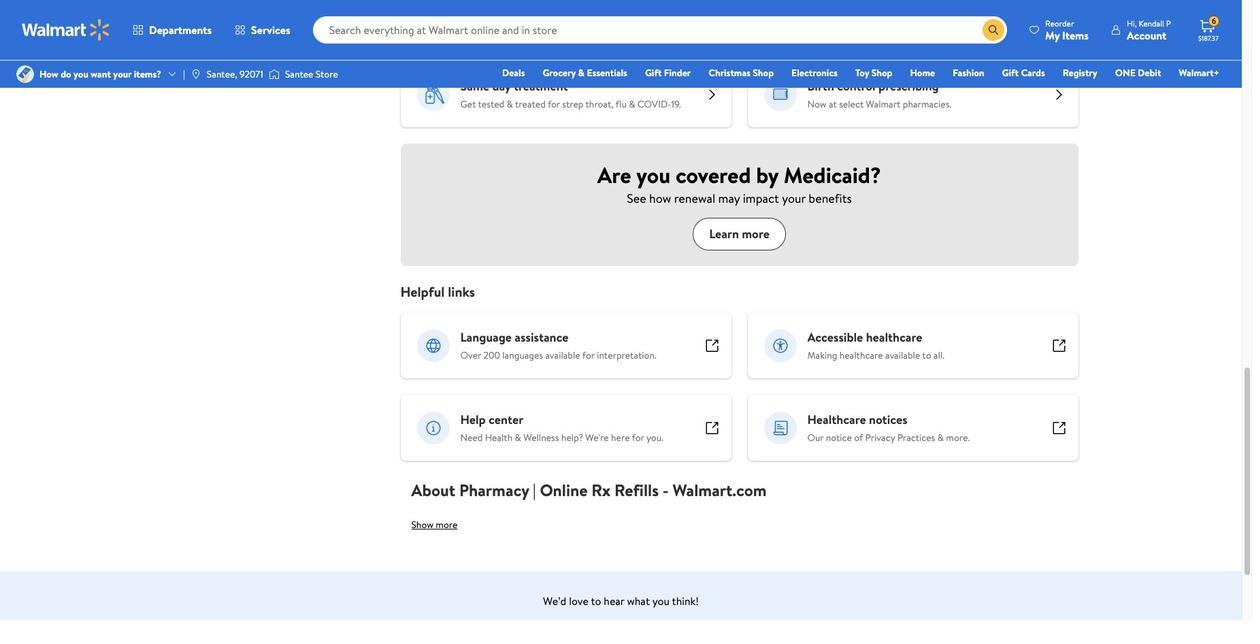 Task type: locate. For each thing, give the bounding box(es) containing it.
your left medication
[[525, 15, 543, 29]]

covered
[[676, 160, 751, 190]]

&
[[578, 66, 585, 80], [507, 97, 513, 111], [629, 97, 636, 111], [515, 431, 521, 445], [938, 431, 944, 445]]

get left answers
[[461, 15, 476, 29]]

2 horizontal spatial to
[[923, 349, 932, 362]]

record.
[[956, 15, 985, 29]]

you right the what on the right of the page
[[653, 594, 670, 609]]

home link
[[904, 65, 942, 80]]

1 horizontal spatial more
[[742, 225, 770, 242]]

for inside same day treatment get tested & treated for strep throat, flu & covid-19.
[[548, 97, 560, 111]]

2 horizontal spatial for
[[632, 431, 645, 445]]

| right the items? on the top of the page
[[183, 67, 185, 81]]

1 vertical spatial |
[[533, 479, 536, 502]]

0 vertical spatial |
[[183, 67, 185, 81]]

1 vertical spatial covid-
[[638, 97, 672, 111]]

& inside healthcare notices our notice of privacy practices & more.
[[938, 431, 944, 445]]

1 vertical spatial more
[[436, 518, 458, 532]]

prescribing
[[879, 78, 939, 95]]

impact
[[743, 190, 779, 207]]

language
[[461, 329, 512, 346]]

by
[[757, 160, 779, 190]]

available down assistance
[[546, 349, 581, 362]]

christmas shop
[[709, 66, 774, 80]]

0 vertical spatial more
[[742, 225, 770, 242]]

Search search field
[[313, 16, 1008, 44]]

view
[[808, 15, 828, 29]]

0 horizontal spatial for
[[548, 97, 560, 111]]

answers
[[478, 15, 511, 29]]

control
[[838, 78, 876, 95]]

0 vertical spatial to
[[513, 15, 522, 29]]

for left you.
[[632, 431, 645, 445]]

healthcare down accessible
[[840, 349, 883, 362]]

healthcare
[[808, 411, 866, 428]]

renewal
[[674, 190, 716, 207]]

 image left how
[[16, 65, 34, 83]]

0 horizontal spatial shop
[[753, 66, 774, 80]]

view your digital covid-19 vaccine record. link
[[748, 0, 1079, 45]]

0 vertical spatial covid-
[[879, 15, 912, 29]]

toy shop link
[[850, 65, 899, 80]]

to right answers
[[513, 15, 522, 29]]

0 horizontal spatial  image
[[16, 65, 34, 83]]

1 horizontal spatial gift
[[1003, 66, 1019, 80]]

notice
[[826, 431, 852, 445]]

our
[[808, 431, 824, 445]]

more inside button
[[436, 518, 458, 532]]

1 horizontal spatial covid-
[[879, 15, 912, 29]]

we're
[[586, 431, 609, 445]]

1 available from the left
[[546, 349, 581, 362]]

your
[[525, 15, 543, 29], [830, 15, 849, 29], [113, 67, 132, 81], [782, 190, 806, 207]]

healthcare notices. our notice of privacy practices & more. image
[[764, 412, 797, 444]]

covid-
[[879, 15, 912, 29], [638, 97, 672, 111]]

healthcare right accessible
[[866, 329, 923, 346]]

more right show
[[436, 518, 458, 532]]

1 vertical spatial get
[[461, 97, 476, 111]]

2 vertical spatial to
[[591, 594, 602, 609]]

2 shop from the left
[[872, 66, 893, 80]]

gift
[[645, 66, 662, 80], [1003, 66, 1019, 80]]

want
[[91, 67, 111, 81]]

healthcare notices our notice of privacy practices & more.
[[808, 411, 970, 445]]

to right love
[[591, 594, 602, 609]]

 image
[[16, 65, 34, 83], [191, 69, 201, 80]]

departments
[[149, 22, 212, 37]]

walmart
[[866, 97, 901, 111]]

available
[[546, 349, 581, 362], [886, 349, 921, 362]]

over
[[461, 349, 481, 362]]

for left strep
[[548, 97, 560, 111]]

1 shop from the left
[[753, 66, 774, 80]]

0 horizontal spatial gift
[[645, 66, 662, 80]]

birth control prescribing. now at select walmart pharmacies. image
[[764, 78, 797, 111]]

-
[[663, 479, 669, 502]]

more for learn more
[[742, 225, 770, 242]]

to
[[513, 15, 522, 29], [923, 349, 932, 362], [591, 594, 602, 609]]

2 available from the left
[[886, 349, 921, 362]]

items
[[1063, 28, 1089, 43]]

you right do
[[74, 67, 88, 81]]

gift left cards
[[1003, 66, 1019, 80]]

1 gift from the left
[[645, 66, 662, 80]]

covid- right 'flu'
[[638, 97, 672, 111]]

medication
[[545, 15, 591, 29]]

1 vertical spatial for
[[583, 349, 595, 362]]

1 horizontal spatial available
[[886, 349, 921, 362]]

healthcare
[[866, 329, 923, 346], [840, 349, 883, 362]]

1 horizontal spatial for
[[583, 349, 595, 362]]

0 horizontal spatial to
[[513, 15, 522, 29]]

$187.37
[[1199, 33, 1219, 43]]

Walmart Site-Wide search field
[[313, 16, 1008, 44]]

1 horizontal spatial shop
[[872, 66, 893, 80]]

for
[[548, 97, 560, 111], [583, 349, 595, 362], [632, 431, 645, 445]]

1 horizontal spatial |
[[533, 479, 536, 502]]

santee,
[[207, 67, 237, 81]]

registry
[[1063, 66, 1098, 80]]

do
[[61, 67, 71, 81]]

| left online
[[533, 479, 536, 502]]

covid- inside same day treatment get tested & treated for strep throat, flu & covid-19.
[[638, 97, 672, 111]]

may
[[719, 190, 740, 207]]

get answers to your medication questions.
[[461, 15, 635, 29]]

0 horizontal spatial |
[[183, 67, 185, 81]]

0 horizontal spatial covid-
[[638, 97, 672, 111]]

one
[[1116, 66, 1136, 80]]

& left more.
[[938, 431, 944, 445]]

your right "want"
[[113, 67, 132, 81]]

shop right christmas
[[753, 66, 774, 80]]

& right health
[[515, 431, 521, 445]]

search icon image
[[989, 25, 1000, 35]]

1 vertical spatial you
[[637, 160, 671, 190]]

home
[[911, 66, 936, 80]]

shop for toy shop
[[872, 66, 893, 80]]

2 vertical spatial for
[[632, 431, 645, 445]]

of
[[855, 431, 863, 445]]

1 horizontal spatial to
[[591, 594, 602, 609]]

how do you want your items?
[[39, 67, 161, 81]]

0 vertical spatial for
[[548, 97, 560, 111]]

covid- right digital
[[879, 15, 912, 29]]

christmas shop link
[[703, 65, 780, 80]]

cards
[[1022, 66, 1046, 80]]

registry link
[[1057, 65, 1104, 80]]

0 horizontal spatial more
[[436, 518, 458, 532]]

you.
[[647, 431, 664, 445]]

 image left santee,
[[191, 69, 201, 80]]

see
[[627, 190, 647, 207]]

now
[[808, 97, 827, 111]]

walmart+
[[1179, 66, 1220, 80]]

help
[[461, 411, 486, 428]]

grocery
[[543, 66, 576, 80]]

1 horizontal spatial  image
[[191, 69, 201, 80]]

gift left finder
[[645, 66, 662, 80]]

1 vertical spatial to
[[923, 349, 932, 362]]

for left the "interpretation."
[[583, 349, 595, 362]]

you right are
[[637, 160, 671, 190]]

more right learn
[[742, 225, 770, 242]]

one debit
[[1116, 66, 1162, 80]]

2 get from the top
[[461, 97, 476, 111]]

about
[[412, 479, 456, 502]]

help center need health & wellness help? we're here for you.
[[461, 411, 664, 445]]

practices
[[898, 431, 936, 445]]

0 vertical spatial get
[[461, 15, 476, 29]]

your right 'impact'
[[782, 190, 806, 207]]

refills
[[615, 479, 659, 502]]

0 horizontal spatial available
[[546, 349, 581, 362]]

show
[[412, 518, 434, 532]]

get
[[461, 15, 476, 29], [461, 97, 476, 111]]

shop right toy
[[872, 66, 893, 80]]

birth
[[808, 78, 835, 95]]

for inside language assistance over 200 languages available for interpretation.
[[583, 349, 595, 362]]

more inside 'link'
[[742, 225, 770, 242]]

available left all.
[[886, 349, 921, 362]]

benefits
[[809, 190, 852, 207]]

to for get answers to your medication questions.
[[513, 15, 522, 29]]

medicaid?
[[784, 160, 882, 190]]

fashion link
[[947, 65, 991, 80]]

helpful
[[401, 283, 445, 301]]

get down same
[[461, 97, 476, 111]]

to left all.
[[923, 349, 932, 362]]

to for we'd love to hear what you think!
[[591, 594, 602, 609]]

links
[[448, 283, 475, 301]]

 image
[[269, 67, 280, 81]]

2 gift from the left
[[1003, 66, 1019, 80]]



Task type: describe. For each thing, give the bounding box(es) containing it.
learn more link
[[693, 218, 786, 250]]

how
[[650, 190, 672, 207]]

you inside 'are you covered by medicaid? see how renewal may impact your benefits'
[[637, 160, 671, 190]]

available inside language assistance over 200 languages available for interpretation.
[[546, 349, 581, 362]]

debit
[[1138, 66, 1162, 80]]

reorder
[[1046, 17, 1075, 29]]

we'd love to hear what you think!
[[543, 594, 699, 609]]

toy shop
[[856, 66, 893, 80]]

notices
[[869, 411, 908, 428]]

tested
[[478, 97, 505, 111]]

hear
[[604, 594, 625, 609]]

we'd
[[543, 594, 567, 609]]

santee, 92071
[[207, 67, 263, 81]]

language assistance. over 200 languages available for interpretation. image
[[417, 329, 450, 362]]

rx
[[592, 479, 611, 502]]

to inside "accessible healthcare making healthcare available to all."
[[923, 349, 932, 362]]

same
[[461, 78, 490, 95]]

love
[[569, 594, 589, 609]]

learn
[[710, 225, 739, 242]]

items?
[[134, 67, 161, 81]]

hi,
[[1127, 17, 1137, 29]]

flu
[[616, 97, 627, 111]]

are you covered by medicaid? see how renewal may impact your benefits
[[598, 160, 882, 207]]

show more
[[412, 518, 458, 532]]

same day treatment. get tested and treated for strep throat, flu and covid nineteen. learn more. image
[[417, 78, 450, 111]]

questions.
[[593, 15, 635, 29]]

treated
[[515, 97, 546, 111]]

your inside 'are you covered by medicaid? see how renewal may impact your benefits'
[[782, 190, 806, 207]]

all.
[[934, 349, 945, 362]]

making
[[808, 349, 838, 362]]

19
[[912, 15, 921, 29]]

& inside help center need health & wellness help? we're here for you.
[[515, 431, 521, 445]]

wellness
[[524, 431, 559, 445]]

santee
[[285, 67, 314, 81]]

treatment
[[514, 78, 568, 95]]

gift for gift finder
[[645, 66, 662, 80]]

santee store
[[285, 67, 338, 81]]

services button
[[223, 14, 302, 46]]

& right 'flu'
[[629, 97, 636, 111]]

deals
[[502, 66, 525, 80]]

gift finder
[[645, 66, 691, 80]]

toy
[[856, 66, 870, 80]]

gift finder link
[[639, 65, 697, 80]]

 image for how do you want your items?
[[16, 65, 34, 83]]

walmart.com
[[673, 479, 767, 502]]

account
[[1127, 28, 1167, 43]]

accessible healthcare making healthcare available to all.
[[808, 329, 945, 362]]

more.
[[947, 431, 970, 445]]

 image for santee, 92071
[[191, 69, 201, 80]]

interpretation.
[[597, 349, 657, 362]]

gift cards link
[[996, 65, 1052, 80]]

help center. need health & wellness help? we're here for you. image
[[417, 412, 450, 444]]

kendall
[[1139, 17, 1165, 29]]

get answers to your medication questions. link
[[401, 0, 732, 45]]

my
[[1046, 28, 1060, 43]]

get inside same day treatment get tested & treated for strep throat, flu & covid-19.
[[461, 97, 476, 111]]

finder
[[664, 66, 691, 80]]

day
[[493, 78, 511, 95]]

christmas
[[709, 66, 751, 80]]

p
[[1167, 17, 1172, 29]]

for inside help center need health & wellness help? we're here for you.
[[632, 431, 645, 445]]

birth control prescribing now at select walmart pharmacies.
[[808, 78, 952, 111]]

helpful links
[[401, 283, 475, 301]]

electronics link
[[786, 65, 844, 80]]

0 vertical spatial healthcare
[[866, 329, 923, 346]]

deals link
[[496, 65, 531, 80]]

essentials
[[587, 66, 628, 80]]

gift for gift cards
[[1003, 66, 1019, 80]]

need
[[461, 431, 483, 445]]

same day treatment get tested & treated for strep throat, flu & covid-19.
[[461, 78, 681, 111]]

0 vertical spatial you
[[74, 67, 88, 81]]

medication therapy management. get answers to your medication questions. image
[[417, 0, 450, 28]]

1 get from the top
[[461, 15, 476, 29]]

shop for christmas shop
[[753, 66, 774, 80]]

what
[[627, 594, 650, 609]]

walmart+ link
[[1173, 65, 1226, 80]]

& right grocery
[[578, 66, 585, 80]]

languages
[[503, 349, 543, 362]]

at
[[829, 97, 837, 111]]

pharmacy
[[460, 479, 529, 502]]

here
[[611, 431, 630, 445]]

1 vertical spatial healthcare
[[840, 349, 883, 362]]

one debit link
[[1110, 65, 1168, 80]]

walmart image
[[22, 19, 110, 41]]

view your digital covid-19 vaccine record.
[[808, 15, 985, 29]]

services
[[251, 22, 290, 37]]

pharmacies.
[[903, 97, 952, 111]]

digital vaccine record. view your digital covid-19 vaccine record. image
[[764, 0, 797, 28]]

your right view
[[830, 15, 849, 29]]

19.
[[672, 97, 681, 111]]

vaccine
[[923, 15, 954, 29]]

privacy
[[866, 431, 896, 445]]

assistance
[[515, 329, 569, 346]]

6
[[1212, 15, 1217, 27]]

grocery & essentials link
[[537, 65, 634, 80]]

accessible healthcare. making healthcare available to all. image
[[764, 329, 797, 362]]

2 vertical spatial you
[[653, 594, 670, 609]]

more for show more
[[436, 518, 458, 532]]

select
[[840, 97, 864, 111]]

fashion
[[953, 66, 985, 80]]

available inside "accessible healthcare making healthcare available to all."
[[886, 349, 921, 362]]

help?
[[562, 431, 583, 445]]

reorder my items
[[1046, 17, 1089, 43]]

accessible
[[808, 329, 864, 346]]

about pharmacy | online rx refills - walmart.com
[[412, 479, 767, 502]]

center
[[489, 411, 524, 428]]

& right tested
[[507, 97, 513, 111]]

health
[[485, 431, 513, 445]]

think!
[[672, 594, 699, 609]]



Task type: vqa. For each thing, say whether or not it's contained in the screenshot.


